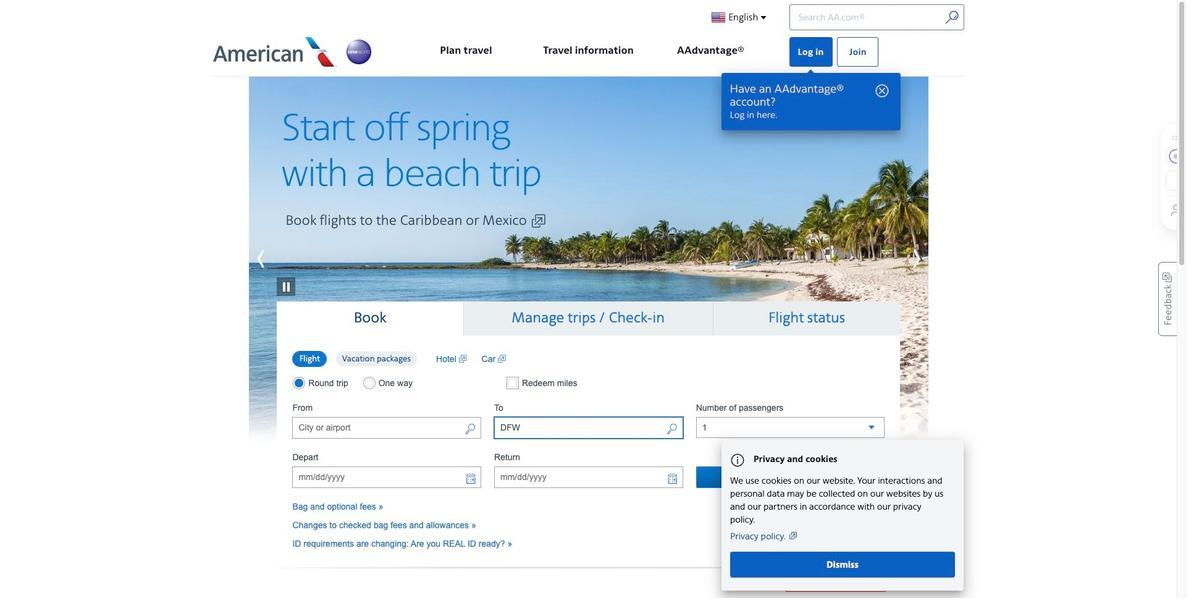 Task type: locate. For each thing, give the bounding box(es) containing it.
search image
[[465, 423, 476, 437], [666, 423, 678, 437]]

0 horizontal spatial mm/dd/yyyy text field
[[292, 466, 481, 488]]

previous slide image
[[249, 243, 304, 274]]

mm/dd/yyyy text field
[[292, 466, 481, 488], [494, 466, 683, 488]]

2 search image from the left
[[666, 423, 678, 437]]

mm/dd/yyyy text field down city or airport text box at the left of the page
[[292, 466, 481, 488]]

0 horizontal spatial search image
[[465, 423, 476, 437]]

tab
[[277, 301, 464, 336], [464, 301, 713, 335], [713, 301, 900, 335]]

1 vertical spatial option group
[[292, 377, 481, 389]]

search image for city or airport text box at the left of the page
[[465, 423, 476, 437]]

option group
[[292, 350, 424, 367], [292, 377, 481, 389]]

3 tab from the left
[[713, 301, 900, 335]]

1 mm/dd/yyyy text field from the left
[[292, 466, 481, 488]]

newpage image
[[459, 353, 467, 365], [498, 353, 506, 365]]

2 mm/dd/yyyy text field from the left
[[494, 466, 683, 488]]

1 horizontal spatial newpage image
[[498, 353, 506, 365]]

1 horizontal spatial search image
[[666, 423, 678, 437]]

1 search image from the left
[[465, 423, 476, 437]]

1 tab from the left
[[277, 301, 464, 336]]

tab list
[[277, 301, 900, 336]]

1 horizontal spatial mm/dd/yyyy text field
[[494, 466, 683, 488]]

1 option group from the top
[[292, 350, 424, 367]]

City or airport text field
[[292, 417, 481, 439]]

2 tab from the left
[[464, 301, 713, 335]]

pause slideshow image
[[276, 259, 295, 296]]

0 vertical spatial option group
[[292, 350, 424, 367]]

0 horizontal spatial newpage image
[[459, 353, 467, 365]]

mm/dd/yyyy text field down city or airport text field at the bottom of page
[[494, 466, 683, 488]]

None submit
[[696, 466, 885, 488]]

next slide image
[[873, 243, 928, 274]]



Task type: describe. For each thing, give the bounding box(es) containing it.
leave feedback, opens external site in new window image
[[1158, 262, 1177, 336]]

2 option group from the top
[[292, 377, 481, 389]]

1 newpage image from the left
[[459, 353, 467, 365]]

start off spring with a beach trip. book flights to the caribbean or mexico. opens another site in a new window that may not meet accessibility guidelines. image
[[249, 76, 928, 443]]

City or airport text field
[[494, 417, 683, 439]]

search image for city or airport text field at the bottom of page
[[666, 423, 678, 437]]

2 newpage image from the left
[[498, 353, 506, 365]]



Task type: vqa. For each thing, say whether or not it's contained in the screenshot.
Previous slide image
yes



